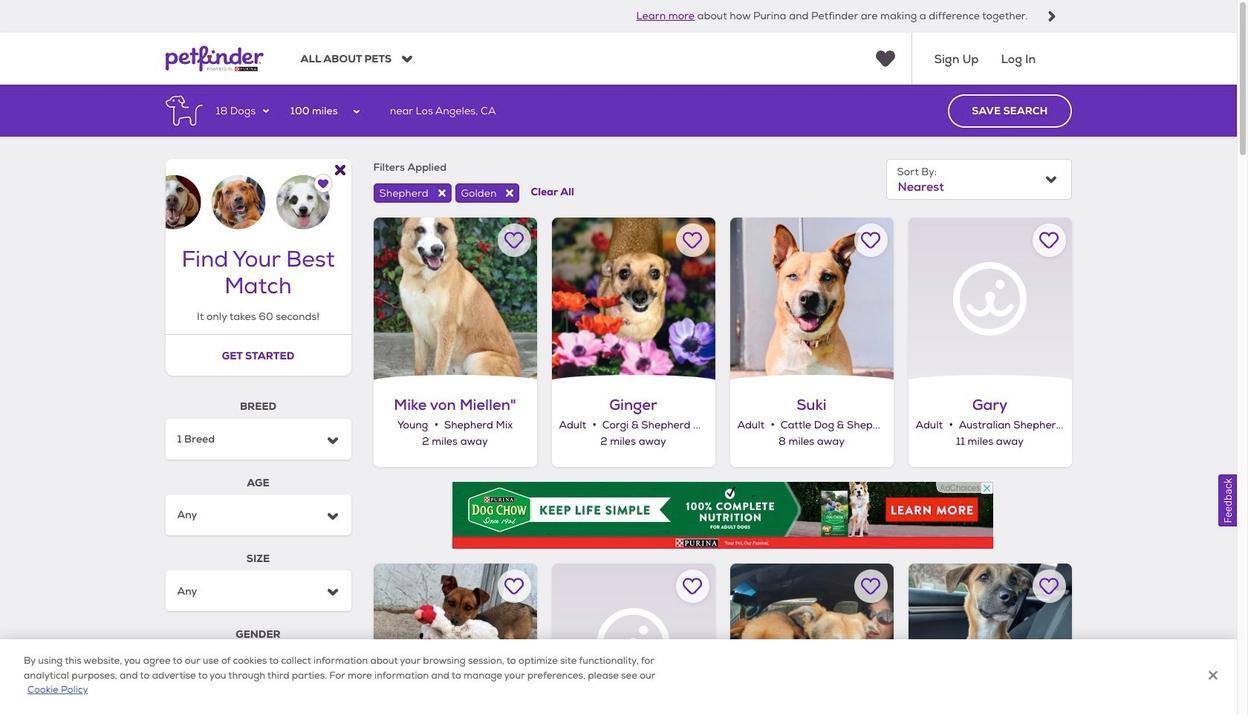 Task type: vqa. For each thing, say whether or not it's contained in the screenshot.
THE ENTER CITY, STATE, OR ZIP Text Box
no



Task type: locate. For each thing, give the bounding box(es) containing it.
potential dog matches image
[[165, 159, 351, 230]]

petfinder home image
[[165, 33, 264, 85]]

mozart, adoptable dog, puppy male pit bull terrier & shepherd mix, 16 miles away. image
[[909, 564, 1072, 716]]

privacy alert dialog
[[0, 640, 1238, 716]]

main content
[[0, 85, 1238, 716]]



Task type: describe. For each thing, give the bounding box(es) containing it.
tango & cash, adoptable dog, young male labrador retriever & shepherd mix, 15 miles away. image
[[730, 564, 894, 716]]

chloe & sally cloud sisters, adoptable dog, young female labrador retriever & shepherd mix, 15 miles away. image
[[552, 564, 715, 716]]

ginger, adoptable dog, adult female corgi & shepherd mix, 2 miles away. image
[[552, 218, 715, 381]]

suki, adoptable dog, adult female cattle dog & shepherd mix, 8 miles away. image
[[730, 218, 894, 381]]

pixie, adoptable dog, young female shepherd & pointer mix, 14 miles away. image
[[374, 564, 537, 716]]

advertisement element
[[452, 482, 993, 549]]

mike von miellen", adoptable dog, young male shepherd mix, 2 miles away. image
[[374, 218, 537, 381]]



